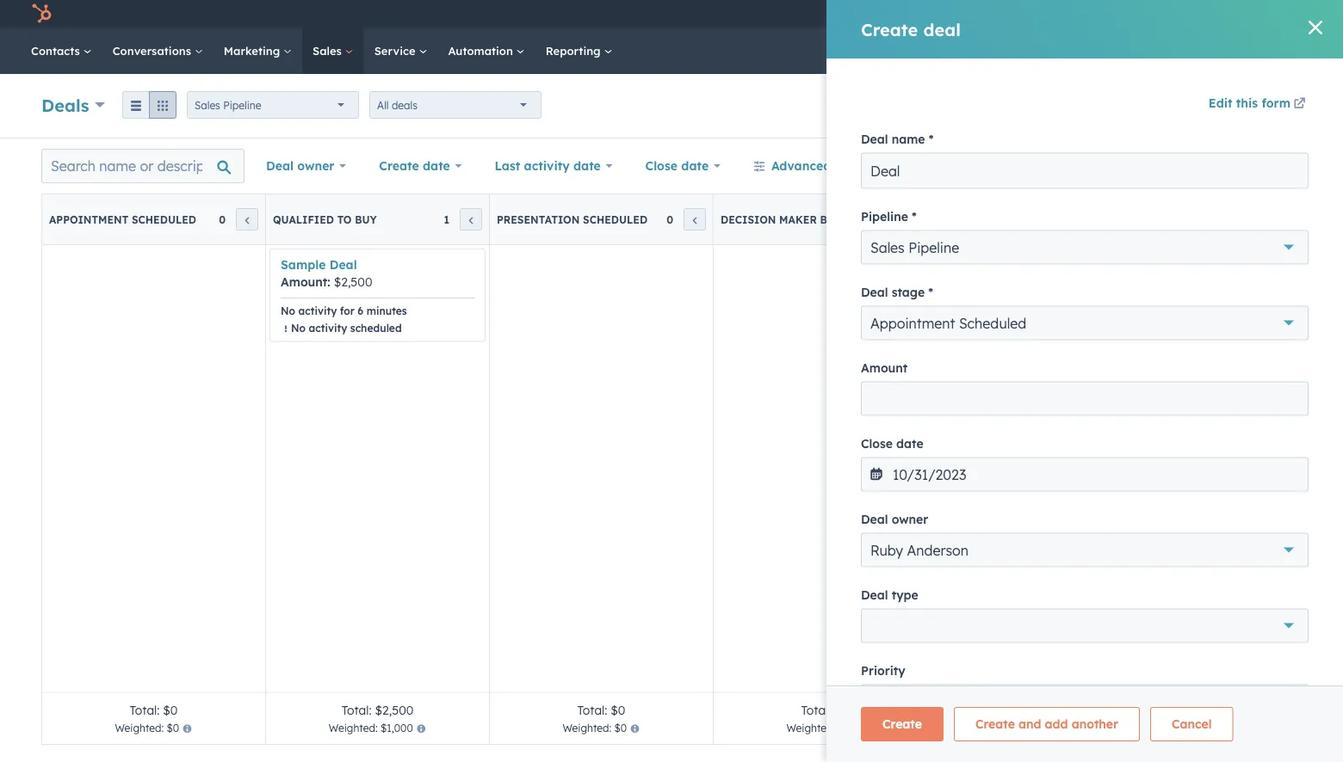 Task type: describe. For each thing, give the bounding box(es) containing it.
sales pipeline
[[195, 99, 261, 111]]

upgrade
[[987, 8, 1035, 22]]

made
[[1267, 6, 1297, 21]]

(
[[1262, 722, 1266, 735]]

sample deal amount : $2,500
[[281, 257, 372, 290]]

upgrade image
[[968, 8, 984, 23]]

amount
[[281, 275, 327, 290]]

date for create date
[[423, 158, 450, 173]]

close date button
[[634, 149, 732, 183]]

:
[[327, 275, 330, 290]]

maker
[[779, 213, 817, 226]]

qualified
[[273, 213, 334, 226]]

deals button
[[41, 93, 105, 118]]

total: $0 for presentation
[[577, 703, 625, 718]]

menu item inside menu
[[1046, 0, 1084, 28]]

notifications image
[[1192, 8, 1208, 23]]

presentation scheduled
[[497, 213, 648, 226]]

no activity for 6 minutes
[[281, 304, 407, 317]]

service
[[374, 43, 419, 58]]

4 0 from the left
[[1114, 213, 1121, 226]]

3 weighted: $0 from the left
[[1010, 722, 1075, 735]]

5 weighted: from the left
[[1010, 722, 1059, 735]]

sales for sales pipeline
[[195, 99, 220, 111]]

menu containing self made
[[958, 0, 1322, 34]]

$2,500 inside sample deal amount : $2,500
[[334, 275, 372, 290]]

1 horizontal spatial scheduled
[[350, 322, 402, 334]]

sent
[[1006, 213, 1034, 226]]

all
[[377, 99, 389, 111]]

won (
[[1237, 722, 1266, 735]]

closed won
[[1168, 213, 1241, 226]]

marketing
[[224, 43, 283, 58]]

search button
[[1295, 36, 1328, 65]]

group inside deals banner
[[122, 91, 177, 119]]

total: for appointment
[[130, 703, 160, 718]]

create for create date
[[379, 158, 419, 173]]

1
[[444, 213, 449, 226]]

create deal
[[1231, 99, 1287, 112]]

decision
[[721, 213, 776, 226]]

sample
[[281, 257, 326, 272]]

$1,000
[[381, 722, 413, 735]]

sales for sales
[[313, 43, 345, 58]]

pipeline
[[223, 99, 261, 111]]

Search HubSpot search field
[[1101, 36, 1312, 65]]

last activity date button
[[483, 149, 624, 183]]

advanced filters (0) button
[[742, 149, 901, 183]]

last
[[495, 158, 520, 173]]

weighted: for appointment
[[115, 722, 164, 735]]

total: $0 for appointment
[[130, 703, 178, 718]]

reporting
[[546, 43, 604, 58]]

weighted: for presentation
[[563, 722, 611, 735]]

deals
[[392, 99, 418, 111]]

automation link
[[438, 28, 535, 74]]

activity for date
[[524, 158, 570, 173]]

reporting link
[[535, 28, 623, 74]]

weighted: $0 for presentation
[[563, 722, 627, 735]]

6
[[358, 304, 363, 317]]

conversations
[[113, 43, 194, 58]]

owner
[[297, 158, 334, 173]]

self made
[[1244, 6, 1297, 21]]

advanced filters (0)
[[771, 158, 890, 173]]

create date button
[[368, 149, 473, 183]]

close date
[[645, 158, 709, 173]]

closed
[[1168, 213, 1211, 226]]

scheduled for presentation scheduled
[[583, 213, 648, 226]]

scheduled for appointment scheduled
[[132, 213, 196, 226]]

create for create deal
[[1231, 99, 1263, 112]]

help image
[[1127, 8, 1142, 23]]

all deals button
[[369, 91, 542, 119]]

conversations link
[[102, 28, 213, 74]]

date inside 'popup button'
[[573, 158, 601, 173]]

decision maker bought-in
[[721, 213, 883, 226]]

activity for for
[[298, 304, 337, 317]]

no activity scheduled
[[291, 322, 402, 334]]

deals
[[41, 94, 89, 116]]

deal inside deal owner popup button
[[266, 158, 294, 173]]

1 vertical spatial $2,500
[[375, 703, 413, 718]]

hubspot image
[[31, 3, 52, 24]]



Task type: vqa. For each thing, say whether or not it's contained in the screenshot.
Pagination navigation
no



Task type: locate. For each thing, give the bounding box(es) containing it.
settings link
[[1149, 0, 1185, 28]]

(0)
[[873, 158, 890, 173]]

activity inside 'popup button'
[[524, 158, 570, 173]]

scheduled down the minutes
[[350, 322, 402, 334]]

$2,500 up $1,000
[[375, 703, 413, 718]]

weighted: $1,000
[[329, 722, 413, 735]]

hubspot link
[[21, 3, 65, 24]]

0
[[219, 213, 226, 226], [667, 213, 673, 226], [890, 213, 897, 226], [1114, 213, 1121, 226]]

weighted:
[[115, 722, 164, 735], [329, 722, 378, 735], [563, 722, 611, 735], [786, 722, 838, 735], [1010, 722, 1059, 735]]

deal
[[1266, 99, 1287, 112]]

service link
[[364, 28, 438, 74]]

0 for presentation scheduled
[[667, 213, 673, 226]]

weighted: $0 for appointment
[[115, 722, 179, 735]]

create left the deal
[[1231, 99, 1263, 112]]

create date
[[379, 158, 450, 173]]

weighted: for qualified
[[329, 722, 378, 735]]

1 vertical spatial deal
[[329, 257, 357, 272]]

self made button
[[1215, 0, 1322, 28]]

$2,500
[[334, 275, 372, 290], [375, 703, 413, 718]]

2 horizontal spatial weighted: $0
[[1010, 722, 1075, 735]]

marketplaces image
[[1094, 8, 1110, 23]]

all deals
[[377, 99, 418, 111]]

filters
[[835, 158, 870, 173]]

2 date from the left
[[573, 158, 601, 173]]

automation
[[448, 43, 516, 58]]

3 0 from the left
[[890, 213, 897, 226]]

create deal button
[[1216, 92, 1302, 120]]

date right close
[[681, 158, 709, 173]]

to
[[337, 213, 352, 226]]

marketing link
[[213, 28, 302, 74]]

advanced
[[771, 158, 831, 173]]

deal inside sample deal amount : $2,500
[[329, 257, 357, 272]]

create inside button
[[1231, 99, 1263, 112]]

sales link
[[302, 28, 364, 74]]

ruby anderson image
[[1225, 6, 1240, 22]]

appointment
[[49, 213, 129, 226]]

create down all deals
[[379, 158, 419, 173]]

2 total: from the left
[[342, 703, 372, 718]]

$0
[[163, 703, 178, 718], [611, 703, 625, 718], [1058, 703, 1073, 718], [167, 722, 179, 735], [614, 722, 627, 735], [1062, 722, 1075, 735]]

total: $2,500
[[342, 703, 413, 718]]

notifications button
[[1185, 0, 1215, 28]]

1 0 from the left
[[219, 213, 226, 226]]

activity left the for at left
[[298, 304, 337, 317]]

menu
[[958, 0, 1322, 34]]

deals banner
[[41, 87, 1302, 121]]

0 horizontal spatial deal
[[266, 158, 294, 173]]

3 date from the left
[[681, 158, 709, 173]]

deal left owner
[[266, 158, 294, 173]]

no
[[281, 304, 295, 317], [291, 322, 306, 334]]

self
[[1244, 6, 1264, 21]]

for
[[340, 304, 355, 317]]

0 horizontal spatial scheduled
[[132, 213, 196, 226]]

0 vertical spatial no
[[281, 304, 295, 317]]

contacts link
[[21, 28, 102, 74]]

create inside popup button
[[379, 158, 419, 173]]

contract
[[944, 213, 1002, 226]]

group
[[122, 91, 177, 119]]

no for no activity scheduled
[[291, 322, 306, 334]]

total:
[[130, 703, 160, 718], [342, 703, 372, 718], [577, 703, 607, 718], [801, 703, 835, 718], [1025, 703, 1055, 718]]

2 0 from the left
[[667, 213, 673, 226]]

0 horizontal spatial date
[[423, 158, 450, 173]]

total: for presentation
[[577, 703, 607, 718]]

last activity date
[[495, 158, 601, 173]]

1 horizontal spatial weighted: $0
[[563, 722, 627, 735]]

2 vertical spatial activity
[[309, 322, 347, 334]]

1 horizontal spatial create
[[1231, 99, 1263, 112]]

0 vertical spatial sales
[[313, 43, 345, 58]]

1 horizontal spatial deal
[[329, 257, 357, 272]]

sales left the pipeline
[[195, 99, 220, 111]]

presentation
[[497, 213, 580, 226]]

deal
[[266, 158, 294, 173], [329, 257, 357, 272]]

weighted: $0
[[115, 722, 179, 735], [563, 722, 627, 735], [1010, 722, 1075, 735]]

no for no activity for 6 minutes
[[281, 304, 295, 317]]

minutes
[[366, 304, 407, 317]]

4 weighted: from the left
[[786, 722, 838, 735]]

1 vertical spatial create
[[379, 158, 419, 173]]

help button
[[1120, 0, 1149, 28]]

1 weighted: from the left
[[115, 722, 164, 735]]

3 total: $0 from the left
[[1025, 703, 1073, 718]]

bought-
[[820, 213, 869, 226]]

scheduled down search name or description search field
[[132, 213, 196, 226]]

0 horizontal spatial create
[[379, 158, 419, 173]]

0 for appointment scheduled
[[219, 213, 226, 226]]

0 vertical spatial create
[[1231, 99, 1263, 112]]

activity
[[524, 158, 570, 173], [298, 304, 337, 317], [309, 322, 347, 334]]

Search name or description search field
[[41, 149, 245, 183]]

1 horizontal spatial date
[[573, 158, 601, 173]]

deal up : on the left top
[[329, 257, 357, 272]]

3 weighted: from the left
[[563, 722, 611, 735]]

contacts
[[31, 43, 83, 58]]

contract sent
[[944, 213, 1034, 226]]

total: $0
[[130, 703, 178, 718], [577, 703, 625, 718], [1025, 703, 1073, 718]]

0 vertical spatial deal
[[266, 158, 294, 173]]

sample deal link
[[281, 257, 357, 272]]

sales
[[313, 43, 345, 58], [195, 99, 220, 111]]

date inside popup button
[[681, 158, 709, 173]]

date up 1
[[423, 158, 450, 173]]

marketplaces button
[[1084, 0, 1120, 28]]

2 total: $0 from the left
[[577, 703, 625, 718]]

won
[[1214, 213, 1241, 226]]

0 right the 'in'
[[890, 213, 897, 226]]

1 vertical spatial no
[[291, 322, 306, 334]]

2 weighted: from the left
[[329, 722, 378, 735]]

activity right last
[[524, 158, 570, 173]]

sales inside popup button
[[195, 99, 220, 111]]

create
[[1231, 99, 1263, 112], [379, 158, 419, 173]]

1 date from the left
[[423, 158, 450, 173]]

1 horizontal spatial sales
[[313, 43, 345, 58]]

date inside popup button
[[423, 158, 450, 173]]

sales pipeline button
[[187, 91, 359, 119]]

1 vertical spatial activity
[[298, 304, 337, 317]]

date for close date
[[681, 158, 709, 173]]

buy
[[355, 213, 377, 226]]

0 down close date
[[667, 213, 673, 226]]

1 weighted: $0 from the left
[[115, 722, 179, 735]]

0 vertical spatial $2,500
[[334, 275, 372, 290]]

0 horizontal spatial $2,500
[[334, 275, 372, 290]]

2 horizontal spatial total: $0
[[1025, 703, 1073, 718]]

$2,500 right : on the left top
[[334, 275, 372, 290]]

0 horizontal spatial weighted: $0
[[115, 722, 179, 735]]

0 left closed
[[1114, 213, 1121, 226]]

2 horizontal spatial date
[[681, 158, 709, 173]]

0 vertical spatial activity
[[524, 158, 570, 173]]

deal owner
[[266, 158, 334, 173]]

qualified to buy
[[273, 213, 377, 226]]

activity down no activity for 6 minutes at the left top of page
[[309, 322, 347, 334]]

settings image
[[1159, 8, 1175, 23]]

1 total: from the left
[[130, 703, 160, 718]]

0 for decision maker bought-in
[[890, 213, 897, 226]]

scheduled down close
[[583, 213, 648, 226]]

0 left qualified
[[219, 213, 226, 226]]

search image
[[1303, 43, 1319, 59]]

4 total: from the left
[[801, 703, 835, 718]]

0 horizontal spatial total: $0
[[130, 703, 178, 718]]

5 total: from the left
[[1025, 703, 1055, 718]]

won
[[1237, 722, 1259, 735]]

1 horizontal spatial $2,500
[[375, 703, 413, 718]]

2 horizontal spatial scheduled
[[583, 213, 648, 226]]

total: for qualified
[[342, 703, 372, 718]]

0 horizontal spatial sales
[[195, 99, 220, 111]]

3 total: from the left
[[577, 703, 607, 718]]

scheduled
[[132, 213, 196, 226], [583, 213, 648, 226], [350, 322, 402, 334]]

deal owner button
[[255, 149, 357, 183]]

2 weighted: $0 from the left
[[563, 722, 627, 735]]

activity for scheduled
[[309, 322, 347, 334]]

close
[[645, 158, 678, 173]]

1 vertical spatial sales
[[195, 99, 220, 111]]

date
[[423, 158, 450, 173], [573, 158, 601, 173], [681, 158, 709, 173]]

1 horizontal spatial total: $0
[[577, 703, 625, 718]]

menu item
[[1046, 0, 1084, 28]]

appointment scheduled
[[49, 213, 196, 226]]

1 total: $0 from the left
[[130, 703, 178, 718]]

date up presentation scheduled
[[573, 158, 601, 173]]

in
[[869, 213, 883, 226]]

sales left service
[[313, 43, 345, 58]]



